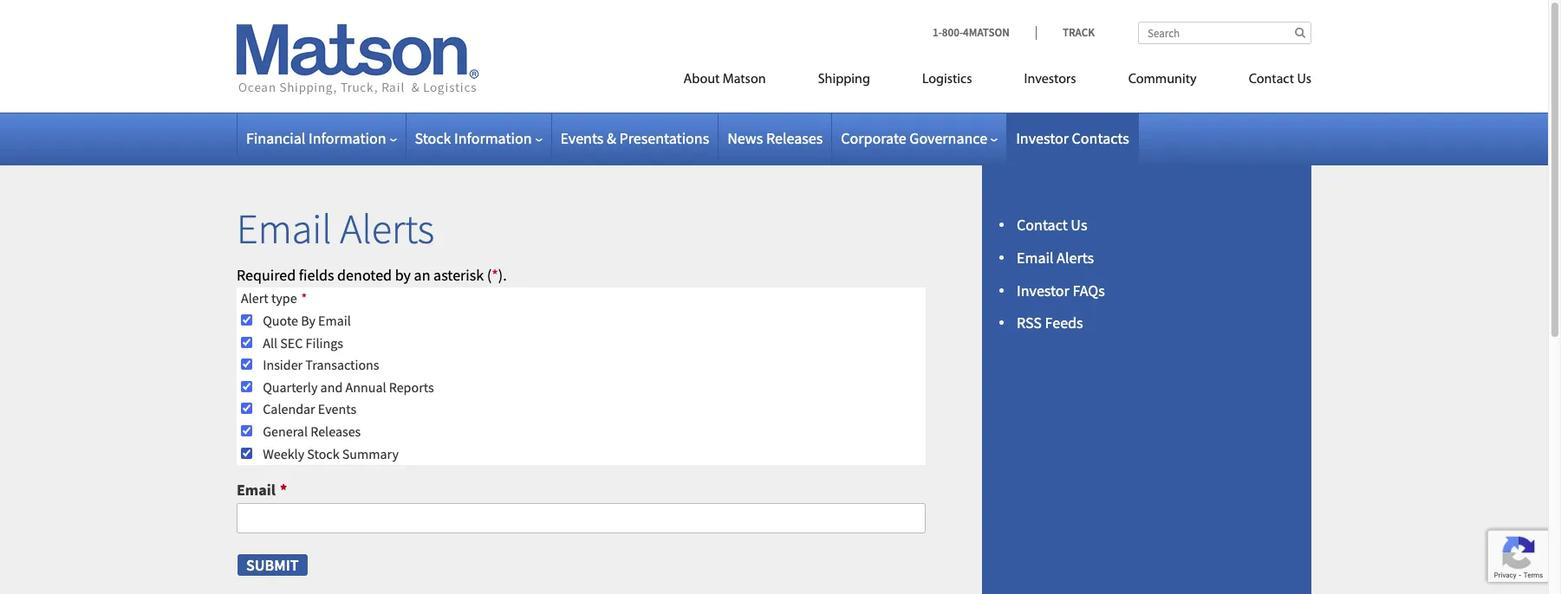 Task type: vqa. For each thing, say whether or not it's contained in the screenshot.
at
no



Task type: describe. For each thing, give the bounding box(es) containing it.
stock information
[[415, 128, 532, 148]]

by
[[301, 312, 316, 329]]

governance
[[910, 128, 988, 148]]

contact inside top menu navigation
[[1249, 73, 1294, 87]]

insider
[[263, 356, 303, 374]]

investor for investor faqs
[[1017, 281, 1070, 300]]

track link
[[1036, 25, 1095, 40]]

investor faqs
[[1017, 281, 1105, 300]]

quote by email
[[263, 312, 351, 329]]

matson
[[723, 73, 766, 87]]

releases for general releases
[[311, 423, 361, 440]]

stock information link
[[415, 128, 542, 148]]

corporate governance
[[841, 128, 988, 148]]

fields
[[299, 265, 334, 285]]

investor faqs link
[[1017, 281, 1105, 300]]

sec
[[280, 334, 303, 352]]

information for stock information
[[454, 128, 532, 148]]

Email email field
[[237, 504, 926, 534]]

&
[[607, 128, 616, 148]]

us inside top menu navigation
[[1297, 73, 1312, 87]]

4matson
[[963, 25, 1010, 40]]

All SEC Filings checkbox
[[241, 337, 252, 348]]

type
[[271, 290, 297, 307]]

shipping link
[[792, 64, 896, 100]]

and
[[320, 379, 343, 396]]

all sec filings
[[263, 334, 343, 352]]

Quote By Email checkbox
[[241, 315, 252, 326]]

transactions
[[305, 356, 379, 374]]

email up investor faqs link
[[1017, 248, 1054, 268]]

by
[[395, 265, 411, 285]]

email up filings
[[318, 312, 351, 329]]

corporate governance link
[[841, 128, 998, 148]]

1 horizontal spatial stock
[[415, 128, 451, 148]]

0 vertical spatial contact us link
[[1223, 64, 1312, 100]]

investors
[[1024, 73, 1076, 87]]

reports
[[389, 379, 434, 396]]

an
[[414, 265, 430, 285]]

alert
[[241, 290, 269, 307]]

Insider Transactions checkbox
[[241, 359, 252, 370]]

1 horizontal spatial email alerts
[[1017, 248, 1094, 268]]

1 vertical spatial contact
[[1017, 215, 1068, 235]]

investor for investor contacts
[[1016, 128, 1069, 148]]

Weekly Stock Summary checkbox
[[241, 448, 252, 459]]

calendar events
[[263, 401, 357, 418]]

1 vertical spatial us
[[1071, 215, 1088, 235]]

about matson
[[684, 73, 766, 87]]

quarterly and annual reports
[[263, 379, 434, 396]]

rss
[[1017, 313, 1042, 333]]

asterisk
[[434, 265, 484, 285]]

logistics link
[[896, 64, 998, 100]]

news
[[728, 128, 763, 148]]

rss feeds
[[1017, 313, 1083, 333]]

filings
[[306, 334, 343, 352]]

1 vertical spatial events
[[318, 401, 357, 418]]

events & presentations
[[561, 128, 709, 148]]

investor contacts
[[1016, 128, 1129, 148]]



Task type: locate. For each thing, give the bounding box(es) containing it.
events left &
[[561, 128, 604, 148]]

1-
[[933, 25, 942, 40]]

800-
[[942, 25, 963, 40]]

1 horizontal spatial contact us link
[[1223, 64, 1312, 100]]

financial
[[246, 128, 306, 148]]

1 vertical spatial contact us
[[1017, 215, 1088, 235]]

releases
[[766, 128, 823, 148], [311, 423, 361, 440]]

feeds
[[1045, 313, 1083, 333]]

insider transactions
[[263, 356, 379, 374]]

alerts up faqs
[[1057, 248, 1094, 268]]

1 information from the left
[[309, 128, 386, 148]]

None search field
[[1138, 22, 1312, 44]]

contact us inside "contact us" link
[[1249, 73, 1312, 87]]

email alerts
[[237, 203, 435, 255], [1017, 248, 1094, 268]]

0 vertical spatial us
[[1297, 73, 1312, 87]]

logistics
[[922, 73, 972, 87]]

releases for news releases
[[766, 128, 823, 148]]

events
[[561, 128, 604, 148], [318, 401, 357, 418]]

0 horizontal spatial releases
[[311, 423, 361, 440]]

alerts
[[340, 203, 435, 255], [1057, 248, 1094, 268]]

us down search image
[[1297, 73, 1312, 87]]

annual
[[345, 379, 386, 396]]

investor down investors "link"
[[1016, 128, 1069, 148]]

email
[[237, 203, 332, 255], [1017, 248, 1054, 268], [318, 312, 351, 329], [237, 480, 276, 500]]

0 vertical spatial investor
[[1016, 128, 1069, 148]]

0 vertical spatial events
[[561, 128, 604, 148]]

0 horizontal spatial email alerts
[[237, 203, 435, 255]]

contact us link up email alerts link
[[1017, 215, 1088, 235]]

top menu navigation
[[606, 64, 1312, 100]]

weekly stock summary
[[263, 445, 399, 463]]

contact down search search field
[[1249, 73, 1294, 87]]

1-800-4matson link
[[933, 25, 1036, 40]]

None submit
[[237, 554, 308, 577]]

rss feeds link
[[1017, 313, 1083, 333]]

investors link
[[998, 64, 1103, 100]]

track
[[1063, 25, 1095, 40]]

quarterly
[[263, 379, 318, 396]]

email alerts up investor faqs
[[1017, 248, 1094, 268]]

investor contacts link
[[1016, 128, 1129, 148]]

all
[[263, 334, 278, 352]]

contact us down search image
[[1249, 73, 1312, 87]]

contact us
[[1249, 73, 1312, 87], [1017, 215, 1088, 235]]

contact us link
[[1223, 64, 1312, 100], [1017, 215, 1088, 235]]

contact us up email alerts link
[[1017, 215, 1088, 235]]

contact
[[1249, 73, 1294, 87], [1017, 215, 1068, 235]]

financial information link
[[246, 128, 397, 148]]

investor up rss feeds link on the right bottom of page
[[1017, 281, 1070, 300]]

releases up the weekly stock summary
[[311, 423, 361, 440]]

email up the 'required'
[[237, 203, 332, 255]]

Search search field
[[1138, 22, 1312, 44]]

faqs
[[1073, 281, 1105, 300]]

investor
[[1016, 128, 1069, 148], [1017, 281, 1070, 300]]

denoted
[[337, 265, 392, 285]]

Quarterly and Annual Reports checkbox
[[241, 381, 252, 393]]

0 vertical spatial releases
[[766, 128, 823, 148]]

0 horizontal spatial contact
[[1017, 215, 1068, 235]]

0 horizontal spatial stock
[[307, 445, 339, 463]]

0 horizontal spatial contact us link
[[1017, 215, 1088, 235]]

email alerts up fields
[[237, 203, 435, 255]]

0 horizontal spatial events
[[318, 401, 357, 418]]

financial information
[[246, 128, 386, 148]]

general
[[263, 423, 308, 440]]

contact us link down search image
[[1223, 64, 1312, 100]]

events down 'and'
[[318, 401, 357, 418]]

search image
[[1295, 27, 1306, 38]]

about matson link
[[658, 64, 792, 100]]

information
[[309, 128, 386, 148], [454, 128, 532, 148]]

1 vertical spatial contact us link
[[1017, 215, 1088, 235]]

required
[[237, 265, 296, 285]]

us up email alerts link
[[1071, 215, 1088, 235]]

0 vertical spatial stock
[[415, 128, 451, 148]]

1 horizontal spatial releases
[[766, 128, 823, 148]]

corporate
[[841, 128, 907, 148]]

alerts up the by
[[340, 203, 435, 255]]

presentations
[[619, 128, 709, 148]]

general releases
[[263, 423, 361, 440]]

contacts
[[1072, 128, 1129, 148]]

summary
[[342, 445, 399, 463]]

stock
[[415, 128, 451, 148], [307, 445, 339, 463]]

General Releases checkbox
[[241, 426, 252, 437]]

email down the weekly stock summary checkbox
[[237, 480, 276, 500]]

us
[[1297, 73, 1312, 87], [1071, 215, 1088, 235]]

1 vertical spatial investor
[[1017, 281, 1070, 300]]

0 horizontal spatial alerts
[[340, 203, 435, 255]]

1 horizontal spatial contact us
[[1249, 73, 1312, 87]]

1 horizontal spatial events
[[561, 128, 604, 148]]

Calendar Events checkbox
[[241, 403, 252, 415]]

1 horizontal spatial alerts
[[1057, 248, 1094, 268]]

quote
[[263, 312, 298, 329]]

matson image
[[237, 24, 479, 95]]

0 vertical spatial contact us
[[1249, 73, 1312, 87]]

1 horizontal spatial information
[[454, 128, 532, 148]]

email alerts link
[[1017, 248, 1094, 268]]

contact up email alerts link
[[1017, 215, 1068, 235]]

news releases link
[[728, 128, 823, 148]]

shipping
[[818, 73, 870, 87]]

releases right the news
[[766, 128, 823, 148]]

about
[[684, 73, 720, 87]]

0 vertical spatial contact
[[1249, 73, 1294, 87]]

news releases
[[728, 128, 823, 148]]

weekly
[[263, 445, 304, 463]]

alert type
[[241, 290, 297, 307]]

1 horizontal spatial us
[[1297, 73, 1312, 87]]

community link
[[1103, 64, 1223, 100]]

required fields denoted by an asterisk (
[[237, 265, 492, 285]]

0 horizontal spatial contact us
[[1017, 215, 1088, 235]]

1 horizontal spatial contact
[[1249, 73, 1294, 87]]

1-800-4matson
[[933, 25, 1010, 40]]

community
[[1129, 73, 1197, 87]]

events & presentations link
[[561, 128, 709, 148]]

2 information from the left
[[454, 128, 532, 148]]

0 horizontal spatial information
[[309, 128, 386, 148]]

).
[[498, 265, 507, 285]]

(
[[487, 265, 492, 285]]

1 vertical spatial releases
[[311, 423, 361, 440]]

calendar
[[263, 401, 315, 418]]

information for financial information
[[309, 128, 386, 148]]

1 vertical spatial stock
[[307, 445, 339, 463]]

0 horizontal spatial us
[[1071, 215, 1088, 235]]



